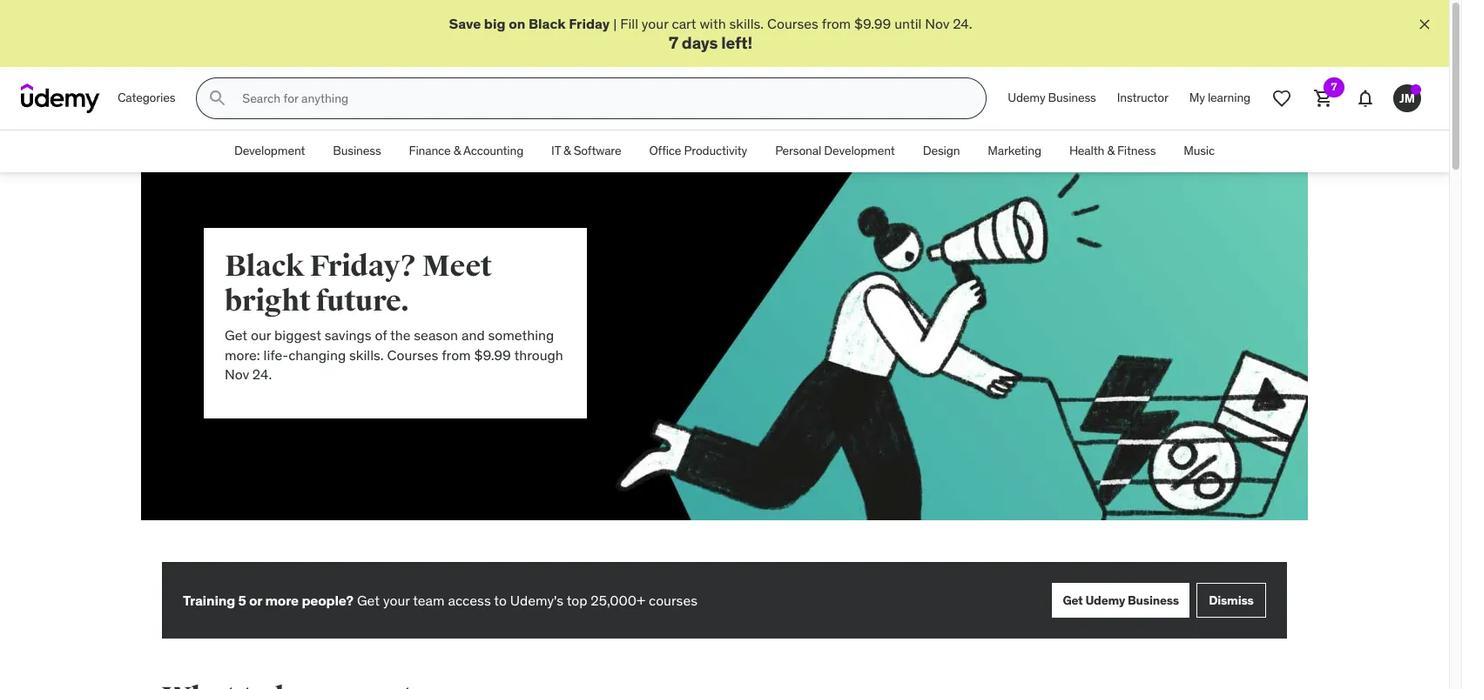Task type: locate. For each thing, give the bounding box(es) containing it.
$9.99 down and
[[474, 346, 511, 364]]

instructor
[[1117, 90, 1169, 106]]

from inside save big on black friday | fill your cart with skills. courses from $9.99 until nov 24. 7 days left!
[[822, 15, 851, 32]]

1 horizontal spatial 24.
[[953, 15, 973, 32]]

$9.99 inside save big on black friday | fill your cart with skills. courses from $9.99 until nov 24. 7 days left!
[[855, 15, 892, 32]]

2 development from the left
[[824, 143, 895, 159]]

business
[[1048, 90, 1097, 106], [333, 143, 381, 159], [1128, 593, 1180, 609]]

1 horizontal spatial black
[[529, 15, 566, 32]]

0 vertical spatial $9.99
[[855, 15, 892, 32]]

save
[[449, 15, 481, 32]]

business left dismiss
[[1128, 593, 1180, 609]]

from down and
[[442, 346, 471, 364]]

more
[[265, 592, 299, 610]]

0 vertical spatial courses
[[768, 15, 819, 32]]

24. right until
[[953, 15, 973, 32]]

it
[[552, 143, 561, 159]]

skills.
[[730, 15, 764, 32], [349, 346, 384, 364]]

1 horizontal spatial development
[[824, 143, 895, 159]]

productivity
[[684, 143, 748, 159]]

something
[[488, 327, 554, 344]]

& right it
[[564, 143, 571, 159]]

personal development link
[[762, 131, 909, 173]]

our
[[251, 327, 271, 344]]

|
[[613, 15, 617, 32]]

top
[[567, 592, 588, 610]]

1 vertical spatial courses
[[387, 346, 438, 364]]

Search for anything text field
[[239, 84, 966, 113]]

0 vertical spatial business
[[1048, 90, 1097, 106]]

7 left notifications icon
[[1332, 80, 1338, 93]]

1 horizontal spatial courses
[[768, 15, 819, 32]]

nov inside black friday? meet bright future. get our biggest savings of the season and something more: life-changing skills. courses from $9.99 through nov 24.
[[225, 366, 249, 383]]

nov inside save big on black friday | fill your cart with skills. courses from $9.99 until nov 24. 7 days left!
[[925, 15, 950, 32]]

business left finance at the left top of page
[[333, 143, 381, 159]]

courses down the
[[387, 346, 438, 364]]

0 horizontal spatial udemy
[[1008, 90, 1046, 106]]

your inside save big on black friday | fill your cart with skills. courses from $9.99 until nov 24. 7 days left!
[[642, 15, 669, 32]]

0 vertical spatial black
[[529, 15, 566, 32]]

get for training 5 or more people?
[[357, 592, 380, 610]]

2 vertical spatial business
[[1128, 593, 1180, 609]]

$9.99 left until
[[855, 15, 892, 32]]

0 vertical spatial your
[[642, 15, 669, 32]]

udemy business
[[1008, 90, 1097, 106]]

7 down cart
[[669, 33, 678, 53]]

from left until
[[822, 15, 851, 32]]

future.
[[316, 283, 409, 320]]

1 vertical spatial black
[[225, 248, 304, 285]]

24. inside black friday? meet bright future. get our biggest savings of the season and something more: life-changing skills. courses from $9.99 through nov 24.
[[253, 366, 272, 383]]

& for accounting
[[454, 143, 461, 159]]

courses
[[768, 15, 819, 32], [387, 346, 438, 364]]

1 vertical spatial 24.
[[253, 366, 272, 383]]

24. down life-
[[253, 366, 272, 383]]

life-
[[264, 346, 288, 364]]

1 vertical spatial $9.99
[[474, 346, 511, 364]]

training 5 or more people? get your team access to udemy's top 25,000+ courses
[[183, 592, 698, 610]]

training
[[183, 592, 235, 610]]

0 horizontal spatial $9.99
[[474, 346, 511, 364]]

& right finance at the left top of page
[[454, 143, 461, 159]]

access
[[448, 592, 491, 610]]

0 vertical spatial 7
[[669, 33, 678, 53]]

$9.99
[[855, 15, 892, 32], [474, 346, 511, 364]]

1 horizontal spatial $9.99
[[855, 15, 892, 32]]

2 horizontal spatial &
[[1108, 143, 1115, 159]]

jm
[[1400, 90, 1416, 106]]

get
[[225, 327, 248, 344], [357, 592, 380, 610], [1063, 593, 1083, 609]]

24.
[[953, 15, 973, 32], [253, 366, 272, 383]]

until
[[895, 15, 922, 32]]

3 & from the left
[[1108, 143, 1115, 159]]

nov right until
[[925, 15, 950, 32]]

with
[[700, 15, 726, 32]]

savings
[[325, 327, 372, 344]]

1 & from the left
[[454, 143, 461, 159]]

& for software
[[564, 143, 571, 159]]

1 horizontal spatial business
[[1048, 90, 1097, 106]]

2 & from the left
[[564, 143, 571, 159]]

finance & accounting
[[409, 143, 524, 159]]

nov down 'more:' at the bottom left
[[225, 366, 249, 383]]

0 horizontal spatial business
[[333, 143, 381, 159]]

your
[[642, 15, 669, 32], [383, 592, 410, 610]]

my learning
[[1190, 90, 1251, 106]]

of
[[375, 327, 387, 344]]

1 vertical spatial 7
[[1332, 80, 1338, 93]]

1 horizontal spatial &
[[564, 143, 571, 159]]

0 horizontal spatial courses
[[387, 346, 438, 364]]

0 horizontal spatial &
[[454, 143, 461, 159]]

& right health at the top
[[1108, 143, 1115, 159]]

0 vertical spatial from
[[822, 15, 851, 32]]

black right on
[[529, 15, 566, 32]]

your right fill
[[642, 15, 669, 32]]

notifications image
[[1356, 88, 1376, 109]]

more:
[[225, 346, 260, 364]]

1 vertical spatial from
[[442, 346, 471, 364]]

0 horizontal spatial 7
[[669, 33, 678, 53]]

1 horizontal spatial get
[[357, 592, 380, 610]]

0 vertical spatial 24.
[[953, 15, 973, 32]]

courses inside black friday? meet bright future. get our biggest savings of the season and something more: life-changing skills. courses from $9.99 through nov 24.
[[387, 346, 438, 364]]

0 horizontal spatial your
[[383, 592, 410, 610]]

wishlist image
[[1272, 88, 1293, 109]]

&
[[454, 143, 461, 159], [564, 143, 571, 159], [1108, 143, 1115, 159]]

udemy
[[1008, 90, 1046, 106], [1086, 593, 1126, 609]]

from
[[822, 15, 851, 32], [442, 346, 471, 364]]

1 horizontal spatial nov
[[925, 15, 950, 32]]

health & fitness
[[1070, 143, 1156, 159]]

your left team
[[383, 592, 410, 610]]

7 inside save big on black friday | fill your cart with skills. courses from $9.99 until nov 24. 7 days left!
[[669, 33, 678, 53]]

0 horizontal spatial get
[[225, 327, 248, 344]]

skills. inside save big on black friday | fill your cart with skills. courses from $9.99 until nov 24. 7 days left!
[[730, 15, 764, 32]]

skills. up left! on the top
[[730, 15, 764, 32]]

1 horizontal spatial 7
[[1332, 80, 1338, 93]]

0 horizontal spatial development
[[234, 143, 305, 159]]

0 horizontal spatial nov
[[225, 366, 249, 383]]

black
[[529, 15, 566, 32], [225, 248, 304, 285]]

marketing link
[[974, 131, 1056, 173]]

2 horizontal spatial business
[[1128, 593, 1180, 609]]

categories button
[[107, 78, 186, 120]]

biggest
[[274, 327, 321, 344]]

1 vertical spatial nov
[[225, 366, 249, 383]]

business link
[[319, 131, 395, 173]]

1 horizontal spatial skills.
[[730, 15, 764, 32]]

0 horizontal spatial 24.
[[253, 366, 272, 383]]

business up health at the top
[[1048, 90, 1097, 106]]

0 horizontal spatial from
[[442, 346, 471, 364]]

development
[[234, 143, 305, 159], [824, 143, 895, 159]]

skills. down "of"
[[349, 346, 384, 364]]

friday
[[569, 15, 610, 32]]

personal development
[[775, 143, 895, 159]]

& for fitness
[[1108, 143, 1115, 159]]

office
[[649, 143, 682, 159]]

1 vertical spatial skills.
[[349, 346, 384, 364]]

through
[[514, 346, 563, 364]]

1 horizontal spatial your
[[642, 15, 669, 32]]

0 horizontal spatial black
[[225, 248, 304, 285]]

25,000+
[[591, 592, 646, 610]]

submit search image
[[208, 88, 229, 109]]

1 vertical spatial udemy
[[1086, 593, 1126, 609]]

1 horizontal spatial from
[[822, 15, 851, 32]]

0 vertical spatial nov
[[925, 15, 950, 32]]

7
[[669, 33, 678, 53], [1332, 80, 1338, 93]]

0 horizontal spatial skills.
[[349, 346, 384, 364]]

courses right with
[[768, 15, 819, 32]]

nov
[[925, 15, 950, 32], [225, 366, 249, 383]]

fill
[[620, 15, 639, 32]]

black up our at the top left
[[225, 248, 304, 285]]

get inside black friday? meet bright future. get our biggest savings of the season and something more: life-changing skills. courses from $9.99 through nov 24.
[[225, 327, 248, 344]]

big
[[484, 15, 506, 32]]

1 vertical spatial business
[[333, 143, 381, 159]]

0 vertical spatial skills.
[[730, 15, 764, 32]]

1 horizontal spatial udemy
[[1086, 593, 1126, 609]]

24. inside save big on black friday | fill your cart with skills. courses from $9.99 until nov 24. 7 days left!
[[953, 15, 973, 32]]

it & software link
[[538, 131, 635, 173]]



Task type: describe. For each thing, give the bounding box(es) containing it.
my
[[1190, 90, 1205, 106]]

courses
[[649, 592, 698, 610]]

design link
[[909, 131, 974, 173]]

bright
[[225, 283, 311, 320]]

people?
[[302, 592, 354, 610]]

dismiss
[[1209, 593, 1254, 609]]

marketing
[[988, 143, 1042, 159]]

save big on black friday | fill your cart with skills. courses from $9.99 until nov 24. 7 days left!
[[449, 15, 973, 53]]

on
[[509, 15, 526, 32]]

and
[[462, 327, 485, 344]]

from inside black friday? meet bright future. get our biggest savings of the season and something more: life-changing skills. courses from $9.99 through nov 24.
[[442, 346, 471, 364]]

udemy business link
[[998, 78, 1107, 120]]

season
[[414, 327, 458, 344]]

close image
[[1417, 16, 1434, 33]]

finance
[[409, 143, 451, 159]]

finance & accounting link
[[395, 131, 538, 173]]

the
[[390, 327, 411, 344]]

get udemy business
[[1063, 593, 1180, 609]]

left!
[[722, 33, 753, 53]]

get for black friday? meet bright future.
[[225, 327, 248, 344]]

get udemy business link
[[1053, 584, 1190, 619]]

friday?
[[310, 248, 417, 285]]

shopping cart with 7 items image
[[1314, 88, 1335, 109]]

music
[[1184, 143, 1215, 159]]

instructor link
[[1107, 78, 1179, 120]]

my learning link
[[1179, 78, 1261, 120]]

courses inside save big on black friday | fill your cart with skills. courses from $9.99 until nov 24. 7 days left!
[[768, 15, 819, 32]]

learning
[[1208, 90, 1251, 106]]

dismiss button
[[1197, 584, 1267, 619]]

it & software
[[552, 143, 622, 159]]

team
[[413, 592, 445, 610]]

black inside black friday? meet bright future. get our biggest savings of the season and something more: life-changing skills. courses from $9.99 through nov 24.
[[225, 248, 304, 285]]

personal
[[775, 143, 822, 159]]

0 vertical spatial udemy
[[1008, 90, 1046, 106]]

categories
[[118, 90, 175, 106]]

development link
[[220, 131, 319, 173]]

udemy image
[[21, 84, 100, 113]]

jm link
[[1387, 78, 1429, 120]]

black inside save big on black friday | fill your cart with skills. courses from $9.99 until nov 24. 7 days left!
[[529, 15, 566, 32]]

health
[[1070, 143, 1105, 159]]

cart
[[672, 15, 697, 32]]

to
[[494, 592, 507, 610]]

office productivity
[[649, 143, 748, 159]]

days
[[682, 33, 718, 53]]

udemy's
[[510, 592, 564, 610]]

software
[[574, 143, 622, 159]]

5
[[238, 592, 246, 610]]

skills. inside black friday? meet bright future. get our biggest savings of the season and something more: life-changing skills. courses from $9.99 through nov 24.
[[349, 346, 384, 364]]

accounting
[[463, 143, 524, 159]]

you have alerts image
[[1411, 85, 1422, 95]]

design
[[923, 143, 960, 159]]

1 development from the left
[[234, 143, 305, 159]]

$9.99 inside black friday? meet bright future. get our biggest savings of the season and something more: life-changing skills. courses from $9.99 through nov 24.
[[474, 346, 511, 364]]

black friday? meet bright future. get our biggest savings of the season and something more: life-changing skills. courses from $9.99 through nov 24.
[[225, 248, 563, 383]]

changing
[[288, 346, 346, 364]]

meet
[[422, 248, 492, 285]]

or
[[249, 592, 262, 610]]

1 vertical spatial your
[[383, 592, 410, 610]]

office productivity link
[[635, 131, 762, 173]]

2 horizontal spatial get
[[1063, 593, 1083, 609]]

fitness
[[1118, 143, 1156, 159]]

music link
[[1170, 131, 1229, 173]]

7 link
[[1303, 78, 1345, 120]]

health & fitness link
[[1056, 131, 1170, 173]]



Task type: vqa. For each thing, say whether or not it's contained in the screenshot.
Software
yes



